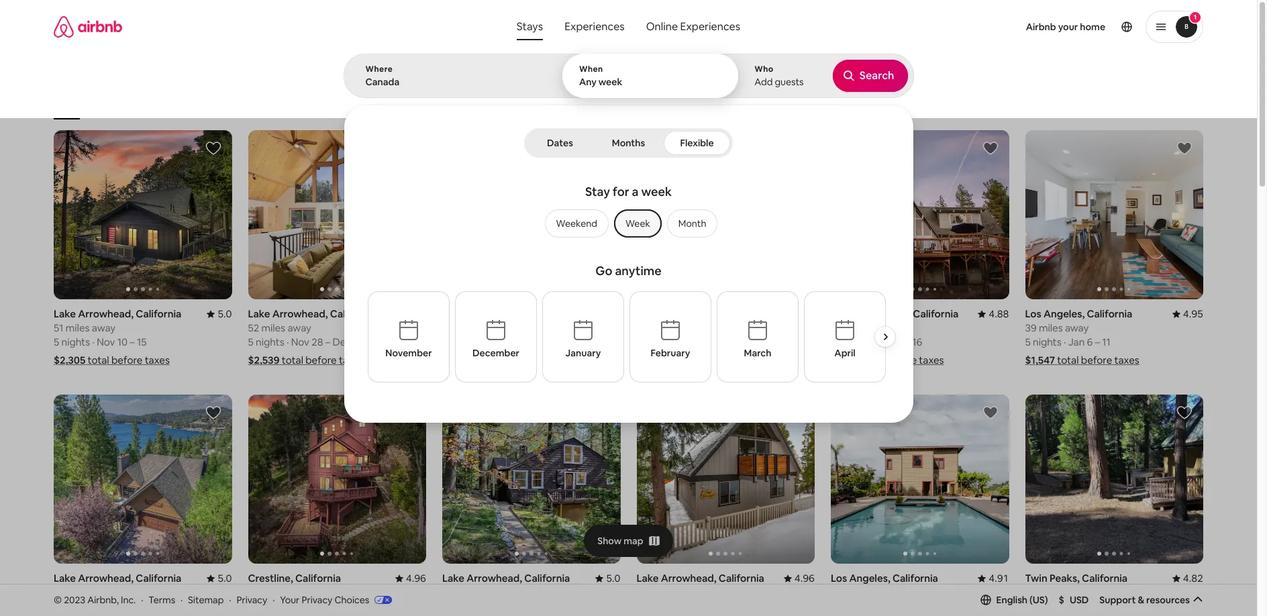Task type: locate. For each thing, give the bounding box(es) containing it.
0 horizontal spatial 4.96
[[406, 572, 426, 585]]

5 inside lake arrowhead, california 52 miles away 5 nights · nov 28 – dec 3 $2,539 total before taxes
[[248, 336, 254, 348]]

None search field
[[343, 0, 914, 423]]

group
[[54, 67, 973, 119], [54, 130, 232, 299], [248, 130, 426, 299], [442, 130, 620, 299], [637, 130, 815, 299], [831, 130, 1009, 299], [1025, 130, 1203, 299], [539, 209, 718, 238], [54, 395, 232, 564], [248, 395, 426, 564], [442, 395, 620, 564], [637, 395, 815, 564], [831, 395, 1009, 564], [1025, 395, 1203, 564]]

miles inside lake arrowhead, california 53 miles away 5 nights · nov 11 – 16 $1,591 total before taxes
[[844, 322, 868, 334]]

california inside lake arrowhead, california 52 miles away 5 nights · nov 12 – 17 $1,649 total before taxes
[[524, 308, 570, 320]]

miles for lake arrowhead, california 53 miles away 5 nights · nov 2 – 7
[[67, 586, 91, 599]]

4.91
[[989, 572, 1009, 585]]

experiences up when
[[564, 19, 625, 34]]

1 total from the left
[[88, 354, 109, 367]]

1 horizontal spatial dec
[[680, 336, 698, 348]]

2 7 from the left
[[327, 600, 332, 613]]

0 vertical spatial angeles,
[[1043, 308, 1085, 320]]

15 inside lake arrowhead, california 52 miles away 5 nights · dec 10 – 15 $1,221 total before taxes
[[720, 336, 730, 348]]

5 taxes from the left
[[919, 354, 944, 367]]

2 15 from the left
[[720, 336, 730, 348]]

–
[[130, 336, 135, 348], [325, 336, 330, 348], [518, 336, 523, 348], [713, 336, 718, 348], [905, 336, 910, 348], [1095, 336, 1100, 348], [125, 600, 130, 613], [319, 600, 324, 613], [1101, 600, 1106, 613]]

lake arrowhead, california 52 miles away 5 nights · nov 28 – dec 3 $2,539 total before taxes
[[248, 308, 376, 367]]

1 horizontal spatial privacy
[[302, 594, 332, 606]]

lake right 4.96 out of 5 average rating icon
[[442, 572, 464, 585]]

total inside los angeles, california 39 miles away 5 nights · jan 6 – 11 $1,547 total before taxes
[[1057, 354, 1079, 367]]

5 down 39
[[1025, 336, 1031, 348]]

nights for $2,539
[[256, 336, 284, 348]]

california inside lake arrowhead, california 53 miles away 5 nights · nov 2 – 7
[[136, 572, 181, 585]]

0 horizontal spatial 15
[[137, 336, 147, 348]]

1 before from the left
[[111, 354, 143, 367]]

6 before from the left
[[1081, 354, 1112, 367]]

50
[[1025, 586, 1037, 599]]

california for lake arrowhead, california 52 miles away 5 nights · nov 12 – 17 $1,649 total before taxes
[[524, 308, 570, 320]]

53
[[831, 322, 842, 334], [54, 586, 65, 599], [637, 586, 648, 599]]

·
[[92, 336, 95, 348], [286, 336, 289, 348], [481, 336, 483, 348], [675, 336, 677, 348], [869, 336, 872, 348], [1064, 336, 1066, 348], [141, 594, 143, 606], [181, 594, 183, 606], [229, 594, 231, 606], [273, 594, 275, 606], [92, 600, 95, 613], [286, 600, 289, 613], [1064, 600, 1066, 613]]

arrowhead, inside the lake arrowhead, california 53 miles away
[[661, 572, 717, 585]]

1 7 from the left
[[132, 600, 138, 613]]

1 experiences from the left
[[564, 19, 625, 34]]

2 inside lake arrowhead, california 53 miles away 5 nights · nov 2 – 7
[[117, 600, 123, 613]]

5 inside lake arrowhead, california 52 miles away 5 nights · nov 12 – 17 $1,649 total before taxes
[[442, 336, 448, 348]]

terms · sitemap · privacy ·
[[149, 594, 275, 606]]

52 up $1,649
[[442, 322, 453, 334]]

miles inside lake arrowhead, california 52 miles away 5 nights · dec 10 – 15 $1,221 total before taxes
[[650, 322, 674, 334]]

6 taxes from the left
[[1114, 354, 1139, 367]]

– inside lake arrowhead, california 52 miles away 5 nights · dec 10 – 15 $1,221 total before taxes
[[713, 336, 718, 348]]

experiences
[[564, 19, 625, 34], [680, 19, 740, 34]]

53 inside the lake arrowhead, california 53 miles away
[[637, 586, 648, 599]]

away for lake arrowhead, california 53 miles away 5 nights · nov 11 – 16 $1,591 total before taxes
[[870, 322, 894, 334]]

53 left airbnb,
[[54, 586, 65, 599]]

Where field
[[365, 76, 541, 88]]

miles inside lake arrowhead, california 52 miles away 5 nights · nov 28 – dec 3 $2,539 total before taxes
[[261, 322, 285, 334]]

miles right 51
[[66, 322, 90, 334]]

lake
[[616, 99, 634, 110], [54, 308, 76, 320], [248, 308, 270, 320], [442, 308, 464, 320], [637, 308, 659, 320], [831, 308, 853, 320], [54, 572, 76, 585], [442, 572, 464, 585], [637, 572, 659, 585]]

53 inside lake arrowhead, california 53 miles away 5 nights · nov 11 – 16 $1,591 total before taxes
[[831, 322, 842, 334]]

1 horizontal spatial 12
[[1089, 600, 1099, 613]]

miles inside lake arrowhead, california 53 miles away 5 nights · nov 2 – 7
[[67, 586, 91, 599]]

away for lake arrowhead, california 52 miles away 5 nights · dec 10 – 15 $1,221 total before taxes
[[676, 322, 700, 334]]

taxes inside los angeles, california 39 miles away 5 nights · jan 6 – 11 $1,547 total before taxes
[[1114, 354, 1139, 367]]

2 52 from the left
[[442, 322, 453, 334]]

lake up ©
[[54, 572, 76, 585]]

12 inside twin peaks, california 50 miles away 5 nights · nov 12 – 17
[[1089, 600, 1099, 613]]

– inside lake arrowhead, california 52 miles away 5 nights · nov 12 – 17 $1,649 total before taxes
[[518, 336, 523, 348]]

week
[[598, 76, 622, 88], [641, 184, 672, 199]]

off-
[[539, 99, 554, 110]]

lake right 5.0 out of 5 average rating image
[[637, 572, 659, 585]]

2 experiences from the left
[[680, 19, 740, 34]]

miles up $2,539
[[261, 322, 285, 334]]

0 horizontal spatial 2
[[117, 600, 123, 613]]

tab list
[[527, 128, 730, 158]]

miles
[[66, 322, 90, 334], [261, 322, 285, 334], [456, 322, 480, 334], [650, 322, 674, 334], [844, 322, 868, 334], [1039, 322, 1063, 334], [67, 586, 91, 599], [262, 586, 286, 599], [650, 586, 674, 599], [844, 586, 868, 599], [1039, 586, 1063, 599]]

before down 6
[[1081, 354, 1112, 367]]

1 horizontal spatial 7
[[327, 600, 332, 613]]

before inside los angeles, california 39 miles away 5 nights · jan 6 – 11 $1,547 total before taxes
[[1081, 354, 1112, 367]]

inc.
[[121, 594, 136, 606]]

lake up $2,539
[[248, 308, 270, 320]]

1 2 from the left
[[117, 600, 123, 613]]

53 for lake arrowhead, california 53 miles away 5 nights · nov 11 – 16 $1,591 total before taxes
[[831, 322, 842, 334]]

miles down crestline, at the left
[[262, 586, 286, 599]]

away inside lake arrowhead, california 52 miles away 5 nights · dec 10 – 15 $1,221 total before taxes
[[676, 322, 700, 334]]

10 inside lake arrowhead, california 52 miles away 5 nights · dec 10 – 15 $1,221 total before taxes
[[701, 336, 711, 348]]

– inside lake arrowhead, california 53 miles away 5 nights · nov 11 – 16 $1,591 total before taxes
[[905, 336, 910, 348]]

away inside lake arrowhead, california 51 miles away 5 nights · nov 10 – 15 $2,305 total before taxes
[[92, 322, 116, 334]]

any
[[579, 76, 597, 88]]

1 vertical spatial 12
[[1089, 600, 1099, 613]]

· inside lake arrowhead, california 52 miles away 5 nights · dec 10 – 15 $1,221 total before taxes
[[675, 336, 677, 348]]

add to wishlist: los angeles, california image
[[1176, 140, 1193, 156], [982, 405, 998, 421]]

16
[[912, 336, 922, 348]]

nights inside twin peaks, california 50 miles away 5 nights · nov 12 – 17
[[1033, 600, 1061, 613]]

away
[[92, 322, 116, 334], [288, 322, 311, 334], [482, 322, 506, 334], [676, 322, 700, 334], [870, 322, 894, 334], [1065, 322, 1089, 334], [93, 586, 117, 599], [288, 586, 312, 599], [676, 586, 700, 599], [871, 586, 894, 599], [1065, 586, 1089, 599]]

taxes
[[145, 354, 170, 367], [339, 354, 364, 367], [532, 354, 557, 367], [725, 354, 750, 367], [919, 354, 944, 367], [1114, 354, 1139, 367]]

0 horizontal spatial add to wishlist: los angeles, california image
[[982, 405, 998, 421]]

1 vertical spatial week
[[641, 184, 672, 199]]

total for $1,591
[[862, 354, 883, 367]]

1 horizontal spatial week
[[641, 184, 672, 199]]

week right any
[[598, 76, 622, 88]]

away inside lake arrowhead, california 53 miles away 5 nights · nov 11 – 16 $1,591 total before taxes
[[870, 322, 894, 334]]

4.91 out of 5 average rating image
[[978, 572, 1009, 585]]

52
[[248, 322, 259, 334], [442, 322, 453, 334], [637, 322, 648, 334]]

miles for los angeles, california 39 miles away 5 nights · jan 6 – 11 $1,547 total before taxes
[[1039, 322, 1063, 334]]

0 vertical spatial 12
[[506, 336, 516, 348]]

0 horizontal spatial los
[[831, 572, 847, 585]]

miles for lake arrowhead, california 53 miles away 5 nights · nov 11 – 16 $1,591 total before taxes
[[844, 322, 868, 334]]

nights inside lake arrowhead, california 52 miles away 5 nights · nov 28 – dec 3 $2,539 total before taxes
[[256, 336, 284, 348]]

0 horizontal spatial 12
[[506, 336, 516, 348]]

$1,649
[[442, 354, 473, 367]]

group inside stay for a week group
[[539, 209, 718, 238]]

privacy
[[236, 594, 267, 606], [302, 594, 332, 606]]

lake inside lake arrowhead, california 52 miles away 5 nights · nov 12 – 17 $1,649 total before taxes
[[442, 308, 464, 320]]

5 for $2,539
[[248, 336, 254, 348]]

before down 16
[[886, 354, 917, 367]]

0 horizontal spatial 10
[[117, 336, 128, 348]]

taxes for los angeles, california 39 miles away 5 nights · jan 6 – 11 $1,547 total before taxes
[[1114, 354, 1139, 367]]

none search field containing stay for a week
[[343, 0, 914, 423]]

guests
[[775, 76, 804, 88]]

1 taxes from the left
[[145, 354, 170, 367]]

5 up the $1,221
[[637, 336, 642, 348]]

5 inside lake arrowhead, california 53 miles away 5 nights · nov 11 – 16 $1,591 total before taxes
[[831, 336, 836, 348]]

5 down '49'
[[248, 600, 254, 613]]

angeles, inside los angeles, california 45 miles away
[[849, 572, 890, 585]]

53 inside lake arrowhead, california 53 miles away 5 nights · nov 2 – 7
[[54, 586, 65, 599]]

nights inside lake arrowhead, california 52 miles away 5 nights · nov 12 – 17 $1,649 total before taxes
[[450, 336, 479, 348]]

1 vertical spatial angeles,
[[849, 572, 890, 585]]

4.96 for 4.96 out of 5 average rating icon
[[406, 572, 426, 585]]

march
[[744, 347, 771, 359]]

away for los angeles, california 39 miles away 5 nights · jan 6 – 11 $1,547 total before taxes
[[1065, 322, 1089, 334]]

©
[[54, 594, 62, 606]]

taxes inside lake arrowhead, california 53 miles away 5 nights · nov 11 – 16 $1,591 total before taxes
[[919, 354, 944, 367]]

california inside lake arrowhead, california 52 miles away 5 nights · dec 10 – 15 $1,221 total before taxes
[[719, 308, 764, 320]]

3 total from the left
[[475, 354, 497, 367]]

add to wishlist: lake arrowhead, california image
[[205, 140, 221, 156], [594, 140, 610, 156], [594, 405, 610, 421]]

0 horizontal spatial 52
[[248, 322, 259, 334]]

miles right 45
[[844, 586, 868, 599]]

before down 28
[[305, 354, 337, 367]]

5.0 out of 5 average rating image
[[595, 572, 620, 585]]

los angeles, california 39 miles away 5 nights · jan 6 – 11 $1,547 total before taxes
[[1025, 308, 1139, 367]]

4.96 out of 5 average rating image
[[395, 572, 426, 585]]

3 before from the left
[[499, 354, 530, 367]]

total for $1,221
[[667, 354, 689, 367]]

lake inside lake arrowhead, california 51 miles away 5 nights · nov 10 – 15 $2,305 total before taxes
[[54, 308, 76, 320]]

(us)
[[1030, 594, 1048, 606]]

1 10 from the left
[[117, 336, 128, 348]]

2 taxes from the left
[[339, 354, 364, 367]]

tab list containing dates
[[527, 128, 730, 158]]

nights
[[61, 336, 90, 348], [256, 336, 284, 348], [450, 336, 479, 348], [644, 336, 673, 348], [839, 336, 867, 348], [1033, 336, 1061, 348], [61, 600, 90, 613], [256, 600, 284, 613], [1033, 600, 1061, 613]]

taxes for lake arrowhead, california 53 miles away 5 nights · nov 11 – 16 $1,591 total before taxes
[[919, 354, 944, 367]]

group containing amazing views
[[54, 67, 973, 119]]

5 inside los angeles, california 39 miles away 5 nights · jan 6 – 11 $1,547 total before taxes
[[1025, 336, 1031, 348]]

total right $2,305
[[88, 354, 109, 367]]

– inside lake arrowhead, california 53 miles away 5 nights · nov 2 – 7
[[125, 600, 130, 613]]

lake right 4.94 out of 5 average rating icon
[[637, 308, 659, 320]]

december
[[472, 347, 519, 359]]

before right february
[[691, 354, 722, 367]]

before inside lake arrowhead, california 52 miles away 5 nights · dec 10 – 15 $1,221 total before taxes
[[691, 354, 722, 367]]

12 for arrowhead,
[[506, 336, 516, 348]]

miles inside los angeles, california 39 miles away 5 nights · jan 6 – 11 $1,547 total before taxes
[[1039, 322, 1063, 334]]

away for lake arrowhead, california 51 miles away 5 nights · nov 10 – 15 $2,305 total before taxes
[[92, 322, 116, 334]]

total right $2,539
[[282, 354, 303, 367]]

nov for lake arrowhead, california 52 miles away 5 nights · nov 28 – dec 3 $2,539 total before taxes
[[291, 336, 309, 348]]

december button
[[455, 291, 537, 383]]

twin peaks, california 50 miles away 5 nights · nov 12 – 17
[[1025, 572, 1128, 613]]

dates button
[[527, 131, 593, 155]]

1 horizontal spatial 17
[[1108, 600, 1118, 613]]

tab list inside stays tab panel
[[527, 128, 730, 158]]

total right $1,649
[[475, 354, 497, 367]]

5 before from the left
[[886, 354, 917, 367]]

nov inside lake arrowhead, california 52 miles away 5 nights · nov 12 – 17 $1,649 total before taxes
[[485, 336, 504, 348]]

5 total from the left
[[862, 354, 883, 367]]

2 total from the left
[[282, 354, 303, 367]]

stay for a week group
[[410, 179, 847, 258]]

$1,221
[[637, 354, 665, 367]]

52 up the $1,221
[[637, 322, 648, 334]]

1 horizontal spatial 11
[[1102, 336, 1111, 348]]

11 inside lake arrowhead, california 53 miles away 5 nights · nov 11 – 16 $1,591 total before taxes
[[894, 336, 903, 348]]

6 total from the left
[[1057, 354, 1079, 367]]

support & resources button
[[1099, 594, 1203, 606]]

0 horizontal spatial 11
[[894, 336, 903, 348]]

arrowhead, inside lake arrowhead, california 52 miles away 5 nights · nov 12 – 17 $1,649 total before taxes
[[467, 308, 522, 320]]

away inside los angeles, california 45 miles away
[[871, 586, 894, 599]]

airbnb your home link
[[1018, 13, 1113, 41]]

resources
[[1146, 594, 1190, 606]]

miles down peaks,
[[1039, 586, 1063, 599]]

california
[[136, 308, 181, 320], [330, 308, 376, 320], [524, 308, 570, 320], [719, 308, 764, 320], [913, 308, 959, 320], [1087, 308, 1132, 320], [136, 572, 181, 585], [295, 572, 341, 585], [524, 572, 570, 585], [719, 572, 764, 585], [892, 572, 938, 585], [1082, 572, 1128, 585]]

1 horizontal spatial 2
[[312, 600, 317, 613]]

· inside crestline, california 49 miles away 5 nights · nov 2 – 7
[[286, 600, 289, 613]]

2 10 from the left
[[701, 336, 711, 348]]

nights for $1,649
[[450, 336, 479, 348]]

52 for lake arrowhead, california 52 miles away 5 nights · nov 28 – dec 3 $2,539 total before taxes
[[248, 322, 259, 334]]

5 inside crestline, california 49 miles away 5 nights · nov 2 – 7
[[248, 600, 254, 613]]

california for los angeles, california 39 miles away 5 nights · jan 6 – 11 $1,547 total before taxes
[[1087, 308, 1132, 320]]

taxes inside lake arrowhead, california 52 miles away 5 nights · nov 28 – dec 3 $2,539 total before taxes
[[339, 354, 364, 367]]

california for lake arrowhead, california 52 miles away 5 nights · dec 10 – 15 $1,221 total before taxes
[[719, 308, 764, 320]]

add to wishlist: crestline, california image
[[399, 405, 415, 421]]

15 for nov 10 – 15
[[137, 336, 147, 348]]

1 horizontal spatial 52
[[442, 322, 453, 334]]

miles up april
[[844, 322, 868, 334]]

0 vertical spatial add to wishlist: los angeles, california image
[[1176, 140, 1193, 156]]

5 up $1,649
[[442, 336, 448, 348]]

design
[[671, 99, 697, 110]]

arrowhead, inside lake arrowhead, california 51 miles away 5 nights · nov 10 – 15 $2,305 total before taxes
[[78, 308, 134, 320]]

0 horizontal spatial 53
[[54, 586, 65, 599]]

0 horizontal spatial add to wishlist: lake arrowhead, california image
[[205, 405, 221, 421]]

– for nov 12 – 17
[[518, 336, 523, 348]]

5 up $2,539
[[248, 336, 254, 348]]

0 horizontal spatial 7
[[132, 600, 138, 613]]

1 horizontal spatial 15
[[720, 336, 730, 348]]

2 horizontal spatial add to wishlist: lake arrowhead, california image
[[982, 140, 998, 156]]

17 for arrowhead,
[[525, 336, 535, 348]]

arrowhead,
[[78, 308, 134, 320], [272, 308, 328, 320], [467, 308, 522, 320], [661, 308, 717, 320], [855, 308, 911, 320], [78, 572, 134, 585], [467, 572, 522, 585], [661, 572, 717, 585]]

what can we help you find? tab list
[[506, 13, 635, 40]]

15
[[137, 336, 147, 348], [720, 336, 730, 348]]

away inside los angeles, california 39 miles away 5 nights · jan 6 – 11 $1,547 total before taxes
[[1065, 322, 1089, 334]]

arrowhead, inside lake arrowhead, california 53 miles away 5 nights · nov 2 – 7
[[78, 572, 134, 585]]

february button
[[630, 291, 711, 383]]

total right $1,591
[[862, 354, 883, 367]]

1 horizontal spatial experiences
[[680, 19, 740, 34]]

california inside lake arrowhead, california 52 miles away 5 nights · nov 28 – dec 3 $2,539 total before taxes
[[330, 308, 376, 320]]

before inside lake arrowhead, california 52 miles away 5 nights · nov 28 – dec 3 $2,539 total before taxes
[[305, 354, 337, 367]]

lake for lake arrowhead, california 52 miles away 5 nights · dec 10 – 15 $1,221 total before taxes
[[637, 308, 659, 320]]

52 up $2,539
[[248, 322, 259, 334]]

total right the $1,221
[[667, 354, 689, 367]]

angeles, for 39
[[1043, 308, 1085, 320]]

1 11 from the left
[[894, 336, 903, 348]]

before for $1,547
[[1081, 354, 1112, 367]]

lake for lake arrowhead, california 53 miles away 5 nights · nov 2 – 7
[[54, 572, 76, 585]]

1 vertical spatial los
[[831, 572, 847, 585]]

choices
[[334, 594, 369, 606]]

before inside lake arrowhead, california 51 miles away 5 nights · nov 10 – 15 $2,305 total before taxes
[[111, 354, 143, 367]]

los up 39
[[1025, 308, 1041, 320]]

52 inside lake arrowhead, california 52 miles away 5 nights · nov 28 – dec 3 $2,539 total before taxes
[[248, 322, 259, 334]]

2 horizontal spatial 53
[[831, 322, 842, 334]]

angeles, inside los angeles, california 39 miles away 5 nights · jan 6 – 11 $1,547 total before taxes
[[1043, 308, 1085, 320]]

· inside twin peaks, california 50 miles away 5 nights · nov 12 – 17
[[1064, 600, 1066, 613]]

show
[[597, 535, 622, 547]]

1 dec from the left
[[333, 336, 351, 348]]

10 for nov
[[117, 336, 128, 348]]

miles right 39
[[1039, 322, 1063, 334]]

taxes for lake arrowhead, california 52 miles away 5 nights · dec 10 – 15 $1,221 total before taxes
[[725, 354, 750, 367]]

march button
[[717, 291, 799, 383]]

total inside lake arrowhead, california 52 miles away 5 nights · nov 12 – 17 $1,649 total before taxes
[[475, 354, 497, 367]]

miles up $1,649
[[456, 322, 480, 334]]

4 total from the left
[[667, 354, 689, 367]]

miles for los angeles, california 45 miles away
[[844, 586, 868, 599]]

nov inside lake arrowhead, california 52 miles away 5 nights · nov 28 – dec 3 $2,539 total before taxes
[[291, 336, 309, 348]]

lake arrowhead, california 53 miles away 5 nights · nov 11 – 16 $1,591 total before taxes
[[831, 308, 959, 367]]

arrowhead, inside lake arrowhead, california 52 miles away 5 nights · nov 28 – dec 3 $2,539 total before taxes
[[272, 308, 328, 320]]

1 horizontal spatial los
[[1025, 308, 1041, 320]]

5 inside lake arrowhead, california 52 miles away 5 nights · dec 10 – 15 $1,221 total before taxes
[[637, 336, 642, 348]]

5 down 50
[[1025, 600, 1031, 613]]

nights for $1,591
[[839, 336, 867, 348]]

california for twin peaks, california 50 miles away 5 nights · nov 12 – 17
[[1082, 572, 1128, 585]]

go anytime group
[[368, 258, 901, 405]]

before for $1,221
[[691, 354, 722, 367]]

0 horizontal spatial 17
[[525, 336, 535, 348]]

· inside lake arrowhead, california 53 miles away 5 nights · nov 11 – 16 $1,591 total before taxes
[[869, 336, 872, 348]]

away inside lake arrowhead, california 52 miles away 5 nights · nov 28 – dec 3 $2,539 total before taxes
[[288, 322, 311, 334]]

stays tab panel
[[343, 54, 914, 423]]

miles inside twin peaks, california 50 miles away 5 nights · nov 12 – 17
[[1039, 586, 1063, 599]]

lake up april
[[831, 308, 853, 320]]

los angeles, california 45 miles away
[[831, 572, 938, 599]]

airbnb your home
[[1026, 21, 1105, 33]]

lake inside the lake arrowhead, california 53 miles away
[[637, 572, 659, 585]]

2 11 from the left
[[1102, 336, 1111, 348]]

lake inside lake arrowhead, california 53 miles away 5 nights · nov 2 – 7
[[54, 572, 76, 585]]

total inside lake arrowhead, california 53 miles away 5 nights · nov 11 – 16 $1,591 total before taxes
[[862, 354, 883, 367]]

53 for lake arrowhead, california 53 miles away 5 nights · nov 2 – 7
[[54, 586, 65, 599]]

0 horizontal spatial experiences
[[564, 19, 625, 34]]

add to wishlist: lake arrowhead, california image
[[982, 140, 998, 156], [205, 405, 221, 421], [788, 405, 804, 421]]

lake right 4.98 at the left
[[442, 308, 464, 320]]

your
[[280, 594, 300, 606]]

nov for lake arrowhead, california 53 miles away 5 nights · nov 2 – 7
[[97, 600, 115, 613]]

2 4.96 from the left
[[794, 572, 815, 585]]

11 left 16
[[894, 336, 903, 348]]

peaks,
[[1050, 572, 1080, 585]]

los up 45
[[831, 572, 847, 585]]

miles inside crestline, california 49 miles away 5 nights · nov 2 – 7
[[262, 586, 286, 599]]

before right $1,649
[[499, 354, 530, 367]]

january button
[[542, 291, 624, 383]]

5 inside twin peaks, california 50 miles away 5 nights · nov 12 – 17
[[1025, 600, 1031, 613]]

nov inside twin peaks, california 50 miles away 5 nights · nov 12 – 17
[[1068, 600, 1087, 613]]

1 horizontal spatial 4.96
[[794, 572, 815, 585]]

3 52 from the left
[[637, 322, 648, 334]]

california for lake arrowhead, california 52 miles away 5 nights · nov 28 – dec 3 $2,539 total before taxes
[[330, 308, 376, 320]]

52 inside lake arrowhead, california 52 miles away 5 nights · dec 10 – 15 $1,221 total before taxes
[[637, 322, 648, 334]]

lake up 51
[[54, 308, 76, 320]]

1 vertical spatial 17
[[1108, 600, 1118, 613]]

before inside lake arrowhead, california 52 miles away 5 nights · nov 12 – 17 $1,649 total before taxes
[[499, 354, 530, 367]]

5.0 out of 5 average rating image
[[207, 308, 232, 320], [790, 308, 815, 320], [207, 572, 232, 585]]

0 horizontal spatial week
[[598, 76, 622, 88]]

california inside los angeles, california 39 miles away 5 nights · jan 6 – 11 $1,547 total before taxes
[[1087, 308, 1132, 320]]

airbnb,
[[87, 594, 119, 606]]

nights inside lake arrowhead, california 51 miles away 5 nights · nov 10 – 15 $2,305 total before taxes
[[61, 336, 90, 348]]

53 up april
[[831, 322, 842, 334]]

– for nov 10 – 15
[[130, 336, 135, 348]]

– for nov 11 – 16
[[905, 336, 910, 348]]

total inside lake arrowhead, california 51 miles away 5 nights · nov 10 – 15 $2,305 total before taxes
[[88, 354, 109, 367]]

1 privacy from the left
[[236, 594, 267, 606]]

0 vertical spatial 17
[[525, 336, 535, 348]]

2 before from the left
[[305, 354, 337, 367]]

1 15 from the left
[[137, 336, 147, 348]]

1 vertical spatial add to wishlist: los angeles, california image
[[982, 405, 998, 421]]

11 inside los angeles, california 39 miles away 5 nights · jan 6 – 11 $1,547 total before taxes
[[1102, 336, 1111, 348]]

0 vertical spatial los
[[1025, 308, 1041, 320]]

1 button
[[1146, 11, 1203, 43]]

privacy down crestline, at the left
[[236, 594, 267, 606]]

5 inside lake arrowhead, california 51 miles away 5 nights · nov 10 – 15 $2,305 total before taxes
[[54, 336, 59, 348]]

$2,305
[[54, 354, 85, 367]]

your
[[1058, 21, 1078, 33]]

– inside los angeles, california 39 miles away 5 nights · jan 6 – 11 $1,547 total before taxes
[[1095, 336, 1100, 348]]

1 horizontal spatial angeles,
[[1043, 308, 1085, 320]]

5 left "2023" at the bottom
[[54, 600, 59, 613]]

california inside twin peaks, california 50 miles away 5 nights · nov 12 – 17
[[1082, 572, 1128, 585]]

– inside lake arrowhead, california 51 miles away 5 nights · nov 10 – 15 $2,305 total before taxes
[[130, 336, 135, 348]]

add to wishlist: twin peaks, california image
[[1176, 405, 1193, 421]]

lake down when any week
[[616, 99, 634, 110]]

2 left "terms"
[[117, 600, 123, 613]]

profile element
[[763, 0, 1203, 54]]

0 horizontal spatial dec
[[333, 336, 351, 348]]

15 inside lake arrowhead, california 51 miles away 5 nights · nov 10 – 15 $2,305 total before taxes
[[137, 336, 147, 348]]

terms link
[[149, 594, 175, 606]]

dates
[[547, 137, 573, 149]]

lake inside lake arrowhead, california 52 miles away 5 nights · nov 28 – dec 3 $2,539 total before taxes
[[248, 308, 270, 320]]

1 52 from the left
[[248, 322, 259, 334]]

miles for lake arrowhead, california 52 miles away 5 nights · dec 10 – 15 $1,221 total before taxes
[[650, 322, 674, 334]]

week right a
[[641, 184, 672, 199]]

taxes inside lake arrowhead, california 52 miles away 5 nights · nov 12 – 17 $1,649 total before taxes
[[532, 354, 557, 367]]

arrowhead, for lake arrowhead, california 53 miles away
[[661, 572, 717, 585]]

0 horizontal spatial angeles,
[[849, 572, 890, 585]]

7 left choices
[[327, 600, 332, 613]]

nov inside lake arrowhead, california 53 miles away 5 nights · nov 2 – 7
[[97, 600, 115, 613]]

nights inside lake arrowhead, california 53 miles away 5 nights · nov 11 – 16 $1,591 total before taxes
[[839, 336, 867, 348]]

1
[[1194, 13, 1197, 21]]

privacy right the your
[[302, 594, 332, 606]]

4.94 out of 5 average rating image
[[589, 308, 620, 320]]

who
[[754, 64, 774, 74]]

17
[[525, 336, 535, 348], [1108, 600, 1118, 613]]

arrowhead, for lake arrowhead, california 52 miles away 5 nights · nov 12 – 17 $1,649 total before taxes
[[467, 308, 522, 320]]

4.82 out of 5 average rating image
[[1172, 572, 1203, 585]]

taxes inside lake arrowhead, california 52 miles away 5 nights · dec 10 – 15 $1,221 total before taxes
[[725, 354, 750, 367]]

2 2 from the left
[[312, 600, 317, 613]]

1 4.96 from the left
[[406, 572, 426, 585]]

for
[[613, 184, 629, 199]]

17 left &
[[1108, 600, 1118, 613]]

english (us)
[[996, 594, 1048, 606]]

nov for lake arrowhead, california 51 miles away 5 nights · nov 10 – 15 $2,305 total before taxes
[[97, 336, 115, 348]]

los inside los angeles, california 45 miles away
[[831, 572, 847, 585]]

17 right december
[[525, 336, 535, 348]]

2 dec from the left
[[680, 336, 698, 348]]

lake inside lake arrowhead, california 53 miles away 5 nights · nov 11 – 16 $1,591 total before taxes
[[831, 308, 853, 320]]

53 down map on the bottom of page
[[637, 586, 648, 599]]

$1,547
[[1025, 354, 1055, 367]]

before right $2,305
[[111, 354, 143, 367]]

miles for lake arrowhead, california 53 miles away
[[650, 586, 674, 599]]

11 right 6
[[1102, 336, 1111, 348]]

lake arrowhead, california 51 miles away 5 nights · nov 10 – 15 $2,305 total before taxes
[[54, 308, 181, 367]]

when
[[579, 64, 603, 74]]

miles inside los angeles, california 45 miles away
[[844, 586, 868, 599]]

4 before from the left
[[691, 354, 722, 367]]

1 horizontal spatial add to wishlist: los angeles, california image
[[1176, 140, 1193, 156]]

0 vertical spatial week
[[598, 76, 622, 88]]

miles up february
[[650, 322, 674, 334]]

0 horizontal spatial privacy
[[236, 594, 267, 606]]

1 horizontal spatial 10
[[701, 336, 711, 348]]

show map
[[597, 535, 643, 547]]

2 horizontal spatial 52
[[637, 322, 648, 334]]

5 up $1,591
[[831, 336, 836, 348]]

taxes for lake arrowhead, california 52 miles away 5 nights · nov 12 – 17 $1,649 total before taxes
[[532, 354, 557, 367]]

4.98 out of 5 average rating image
[[395, 308, 426, 320]]

california for lake arrowhead, california 51 miles away 5 nights · nov 10 – 15 $2,305 total before taxes
[[136, 308, 181, 320]]

5 down 51
[[54, 336, 59, 348]]

miles right ©
[[67, 586, 91, 599]]

experiences right online
[[680, 19, 740, 34]]

5.0
[[218, 308, 232, 320], [800, 308, 815, 320], [218, 572, 232, 585], [606, 572, 620, 585]]

los for 45
[[831, 572, 847, 585]]

total down jan
[[1057, 354, 1079, 367]]

– for dec 10 – 15
[[713, 336, 718, 348]]

group containing weekend
[[539, 209, 718, 238]]

4 taxes from the left
[[725, 354, 750, 367]]

away for twin peaks, california 50 miles away 5 nights · nov 12 – 17
[[1065, 586, 1089, 599]]

california inside lake arrowhead, california 51 miles away 5 nights · nov 10 – 15 $2,305 total before taxes
[[136, 308, 181, 320]]

california for lake arrowhead, california 53 miles away
[[719, 572, 764, 585]]

stay
[[585, 184, 610, 199]]

5 inside lake arrowhead, california 53 miles away 5 nights · nov 2 – 7
[[54, 600, 59, 613]]

1 horizontal spatial 53
[[637, 586, 648, 599]]

7 left "terms"
[[132, 600, 138, 613]]

online
[[646, 19, 678, 34]]

15 for dec 10 – 15
[[720, 336, 730, 348]]

arrowhead, for lake arrowhead, california 52 miles away 5 nights · nov 28 – dec 3 $2,539 total before taxes
[[272, 308, 328, 320]]

3
[[354, 336, 359, 348]]

2 right the your
[[312, 600, 317, 613]]

miles down show map button at the bottom of page
[[650, 586, 674, 599]]

3 taxes from the left
[[532, 354, 557, 367]]

4.96 out of 5 average rating image
[[784, 572, 815, 585]]



Task type: vqa. For each thing, say whether or not it's contained in the screenshot.
1st 10 from left
yes



Task type: describe. For each thing, give the bounding box(es) containing it.
lake arrowhead, california 53 miles away
[[637, 572, 764, 599]]

1 horizontal spatial add to wishlist: lake arrowhead, california image
[[788, 405, 804, 421]]

miles for lake arrowhead, california 52 miles away 5 nights · nov 12 – 17 $1,649 total before taxes
[[456, 322, 480, 334]]

arrowhead, for lake arrowhead, california
[[467, 572, 522, 585]]

nights for $2,305
[[61, 336, 90, 348]]

4.96 for 4.96 out of 5 average rating image on the bottom right
[[794, 572, 815, 585]]

away for los angeles, california 45 miles away
[[871, 586, 894, 599]]

2 privacy from the left
[[302, 594, 332, 606]]

2 inside crestline, california 49 miles away 5 nights · nov 2 – 7
[[312, 600, 317, 613]]

dec inside lake arrowhead, california 52 miles away 5 nights · dec 10 – 15 $1,221 total before taxes
[[680, 336, 698, 348]]

4.82
[[1183, 572, 1203, 585]]

california for lake arrowhead, california
[[524, 572, 570, 585]]

november button
[[368, 291, 450, 383]]

52 for lake arrowhead, california 52 miles away 5 nights · nov 12 – 17 $1,649 total before taxes
[[442, 322, 453, 334]]

nights inside crestline, california 49 miles away 5 nights · nov 2 – 7
[[256, 600, 284, 613]]

7 inside crestline, california 49 miles away 5 nights · nov 2 – 7
[[327, 600, 332, 613]]

· inside los angeles, california 39 miles away 5 nights · jan 6 – 11 $1,547 total before taxes
[[1064, 336, 1066, 348]]

total for $1,547
[[1057, 354, 1079, 367]]

5 for $1,547
[[1025, 336, 1031, 348]]

week inside group
[[641, 184, 672, 199]]

flexible button
[[664, 131, 730, 155]]

november
[[385, 347, 432, 359]]

amazing
[[342, 99, 376, 110]]

· inside lake arrowhead, california 52 miles away 5 nights · nov 12 – 17 $1,649 total before taxes
[[481, 336, 483, 348]]

weekend
[[556, 217, 597, 230]]

lake for lake arrowhead, california 51 miles away 5 nights · nov 10 – 15 $2,305 total before taxes
[[54, 308, 76, 320]]

add to wishlist: lake arrowhead, california image for nov 2 – 7
[[205, 405, 221, 421]]

before for $1,649
[[499, 354, 530, 367]]

45
[[831, 586, 842, 599]]

away for lake arrowhead, california 53 miles away
[[676, 586, 700, 599]]

california for lake arrowhead, california 53 miles away 5 nights · nov 11 – 16 $1,591 total before taxes
[[913, 308, 959, 320]]

© 2023 airbnb, inc. ·
[[54, 594, 143, 606]]

april button
[[804, 291, 886, 383]]

dec inside lake arrowhead, california 52 miles away 5 nights · nov 28 – dec 3 $2,539 total before taxes
[[333, 336, 351, 348]]

– inside crestline, california 49 miles away 5 nights · nov 2 – 7
[[319, 600, 324, 613]]

grid
[[570, 99, 585, 110]]

sitemap link
[[188, 594, 224, 606]]

january
[[565, 347, 601, 359]]

add to wishlist: lake arrowhead, california image for lake arrowhead, california 52 miles away 5 nights · nov 12 – 17 $1,649 total before taxes
[[594, 140, 610, 156]]

miles for lake arrowhead, california 51 miles away 5 nights · nov 10 – 15 $2,305 total before taxes
[[66, 322, 90, 334]]

nov inside crestline, california 49 miles away 5 nights · nov 2 – 7
[[291, 600, 309, 613]]

nights for $1,547
[[1033, 336, 1061, 348]]

away inside crestline, california 49 miles away 5 nights · nov 2 – 7
[[288, 586, 312, 599]]

go anytime
[[595, 263, 662, 279]]

taxes for lake arrowhead, california 51 miles away 5 nights · nov 10 – 15 $2,305 total before taxes
[[145, 354, 170, 367]]

go
[[595, 263, 612, 279]]

stay for a week
[[585, 184, 672, 199]]

7 inside lake arrowhead, california 53 miles away 5 nights · nov 2 – 7
[[132, 600, 138, 613]]

jan
[[1068, 336, 1085, 348]]

· inside lake arrowhead, california 53 miles away 5 nights · nov 2 – 7
[[92, 600, 95, 613]]

nov for twin peaks, california 50 miles away 5 nights · nov 12 – 17
[[1068, 600, 1087, 613]]

angeles, for 45
[[849, 572, 890, 585]]

5 for $1,221
[[637, 336, 642, 348]]

5 for $2,305
[[54, 336, 59, 348]]

before for $2,305
[[111, 354, 143, 367]]

support
[[1099, 594, 1136, 606]]

$ usd
[[1059, 594, 1089, 606]]

flexible
[[680, 137, 714, 149]]

months button
[[596, 131, 661, 155]]

week
[[625, 217, 650, 230]]

lake for lake arrowhead, california 53 miles away 5 nights · nov 11 – 16 $1,591 total before taxes
[[831, 308, 853, 320]]

total for $2,305
[[88, 354, 109, 367]]

map
[[624, 535, 643, 547]]

support & resources
[[1099, 594, 1190, 606]]

miles for twin peaks, california 50 miles away 5 nights · nov 12 – 17
[[1039, 586, 1063, 599]]

lake for lake arrowhead, california 52 miles away 5 nights · nov 12 – 17 $1,649 total before taxes
[[442, 308, 464, 320]]

6
[[1087, 336, 1093, 348]]

display total before taxes switch
[[1168, 85, 1192, 101]]

10 for dec
[[701, 336, 711, 348]]

california for los angeles, california 45 miles away
[[892, 572, 938, 585]]

· inside lake arrowhead, california 52 miles away 5 nights · nov 28 – dec 3 $2,539 total before taxes
[[286, 336, 289, 348]]

add to wishlist: lake arrowhead, california image for lake arrowhead, california 51 miles away 5 nights · nov 10 – 15 $2,305 total before taxes
[[205, 140, 221, 156]]

add to wishlist: los angeles, california image for 39 miles away
[[1176, 140, 1193, 156]]

$
[[1059, 594, 1064, 606]]

– for nov 28 – dec 3
[[325, 336, 330, 348]]

$2,539
[[248, 354, 280, 367]]

anytime
[[615, 263, 662, 279]]

airbnb
[[1026, 21, 1056, 33]]

arrowhead, for lake arrowhead, california 53 miles away 5 nights · nov 2 – 7
[[78, 572, 134, 585]]

39
[[1025, 322, 1037, 334]]

total inside lake arrowhead, california 52 miles away 5 nights · nov 28 – dec 3 $2,539 total before taxes
[[282, 354, 303, 367]]

nov for lake arrowhead, california 52 miles away 5 nights · nov 12 – 17 $1,649 total before taxes
[[485, 336, 504, 348]]

crestline, california 49 miles away 5 nights · nov 2 – 7
[[248, 572, 341, 613]]

51
[[54, 322, 63, 334]]

53 for lake arrowhead, california 53 miles away
[[637, 586, 648, 599]]

english (us) button
[[980, 594, 1048, 606]]

nights for $1,221
[[644, 336, 673, 348]]

month
[[678, 217, 706, 230]]

views
[[378, 99, 399, 110]]

stays button
[[506, 13, 554, 40]]

experiences inside online experiences link
[[680, 19, 740, 34]]

· inside lake arrowhead, california 51 miles away 5 nights · nov 10 – 15 $2,305 total before taxes
[[92, 336, 95, 348]]

arrowhead, for lake arrowhead, california 52 miles away 5 nights · dec 10 – 15 $1,221 total before taxes
[[661, 308, 717, 320]]

treehouses
[[793, 99, 837, 110]]

lake arrowhead, california 53 miles away 5 nights · nov 2 – 7
[[54, 572, 181, 613]]

sitemap
[[188, 594, 224, 606]]

usd
[[1070, 594, 1089, 606]]

lake for lake arrowhead, california
[[442, 572, 464, 585]]

– for jan 6 – 11
[[1095, 336, 1100, 348]]

4.95 out of 5 average rating image
[[1172, 308, 1203, 320]]

4.98
[[406, 308, 426, 320]]

12 for peaks,
[[1089, 600, 1099, 613]]

before for $1,591
[[886, 354, 917, 367]]

california for lake arrowhead, california 53 miles away 5 nights · nov 2 – 7
[[136, 572, 181, 585]]

stays
[[517, 19, 543, 34]]

online experiences
[[646, 19, 740, 34]]

total for $1,649
[[475, 354, 497, 367]]

17 for peaks,
[[1108, 600, 1118, 613]]

away for lake arrowhead, california 52 miles away 5 nights · nov 12 – 17 $1,649 total before taxes
[[482, 322, 506, 334]]

lake arrowhead, california 52 miles away 5 nights · dec 10 – 15 $1,221 total before taxes
[[637, 308, 764, 367]]

privacy link
[[236, 594, 267, 606]]

away for lake arrowhead, california 53 miles away 5 nights · nov 2 – 7
[[93, 586, 117, 599]]

add to wishlist: lake arrowhead, california image for nov 11 – 16
[[982, 140, 998, 156]]

arrowhead, for lake arrowhead, california 53 miles away 5 nights · nov 11 – 16 $1,591 total before taxes
[[855, 308, 911, 320]]

crestline,
[[248, 572, 293, 585]]

5 for $1,649
[[442, 336, 448, 348]]

your privacy choices
[[280, 594, 369, 606]]

52 for lake arrowhead, california 52 miles away 5 nights · dec 10 – 15 $1,221 total before taxes
[[637, 322, 648, 334]]

nov for lake arrowhead, california 53 miles away 5 nights · nov 11 – 16 $1,591 total before taxes
[[874, 336, 892, 348]]

lake arrowhead, california 52 miles away 5 nights · nov 12 – 17 $1,649 total before taxes
[[442, 308, 570, 367]]

4.88 out of 5 average rating image
[[978, 308, 1009, 320]]

add
[[754, 76, 773, 88]]

away for lake arrowhead, california 52 miles away 5 nights · nov 28 – dec 3 $2,539 total before taxes
[[288, 322, 311, 334]]

countryside
[[724, 99, 771, 110]]

4.88
[[989, 308, 1009, 320]]

5.0 out of 5 average rating image for lake arrowhead, california 51 miles away 5 nights · nov 10 – 15 $2,305 total before taxes
[[207, 308, 232, 320]]

where
[[365, 64, 393, 74]]

nights inside lake arrowhead, california 53 miles away 5 nights · nov 2 – 7
[[61, 600, 90, 613]]

lake for lake
[[616, 99, 634, 110]]

experiences button
[[554, 13, 635, 40]]

5 for $1,591
[[831, 336, 836, 348]]

2023
[[64, 594, 85, 606]]

miles for lake arrowhead, california 52 miles away 5 nights · nov 28 – dec 3 $2,539 total before taxes
[[261, 322, 285, 334]]

5.0 out of 5 average rating image for lake arrowhead, california 52 miles away 5 nights · dec 10 – 15 $1,221 total before taxes
[[790, 308, 815, 320]]

california inside crestline, california 49 miles away 5 nights · nov 2 – 7
[[295, 572, 341, 585]]

show map button
[[584, 525, 673, 557]]

amazing views
[[342, 99, 399, 110]]

lake for lake arrowhead, california 53 miles away
[[637, 572, 659, 585]]

lake for lake arrowhead, california 52 miles away 5 nights · nov 28 – dec 3 $2,539 total before taxes
[[248, 308, 270, 320]]

mansions
[[422, 99, 457, 110]]

$1,591
[[831, 354, 860, 367]]

&
[[1138, 594, 1144, 606]]

february
[[651, 347, 690, 359]]

english
[[996, 594, 1028, 606]]

when any week
[[579, 64, 622, 88]]

los for 39
[[1025, 308, 1041, 320]]

experiences inside experiences button
[[564, 19, 625, 34]]

add to wishlist: los angeles, california image for 45 miles away
[[982, 405, 998, 421]]

april
[[834, 347, 855, 359]]

– inside twin peaks, california 50 miles away 5 nights · nov 12 – 17
[[1101, 600, 1106, 613]]

terms
[[149, 594, 175, 606]]

week inside when any week
[[598, 76, 622, 88]]

twin
[[1025, 572, 1047, 585]]

4.95
[[1183, 308, 1203, 320]]

months
[[612, 137, 645, 149]]

skiing
[[487, 99, 510, 110]]



